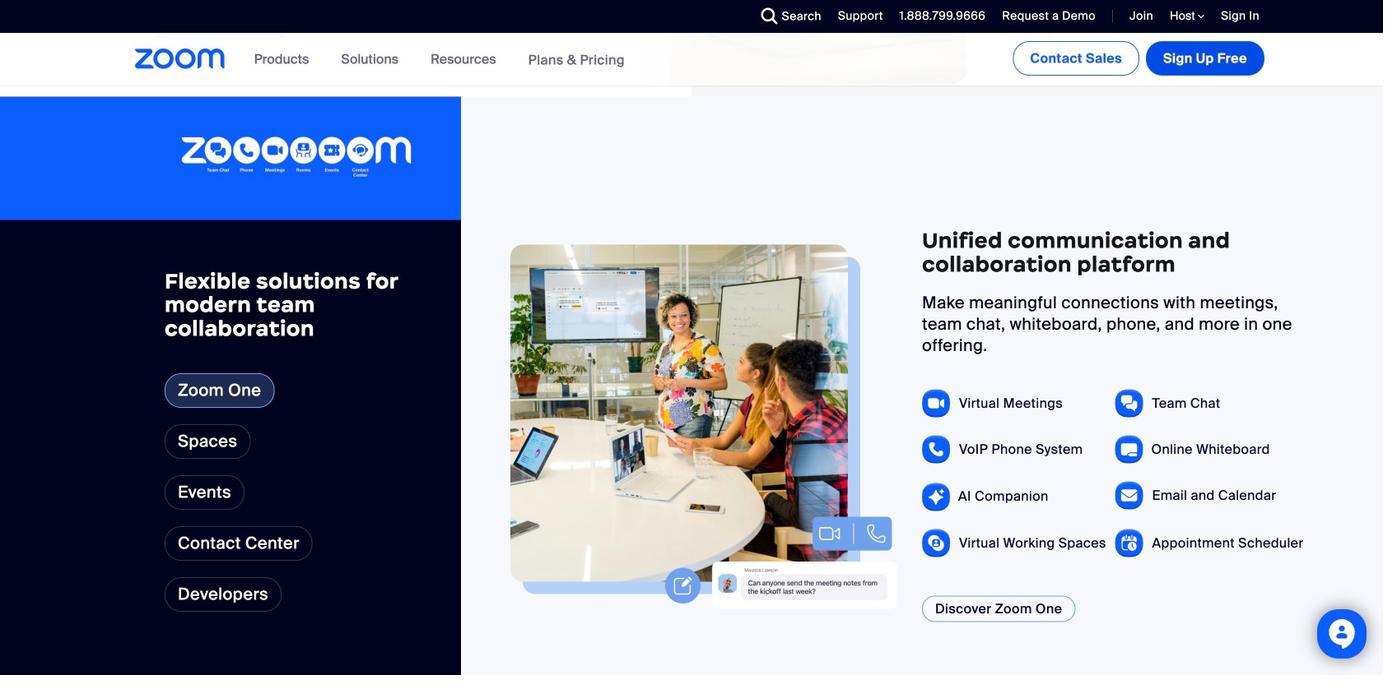 Task type: describe. For each thing, give the bounding box(es) containing it.
meetings navigation
[[1010, 33, 1268, 79]]

zoom interface icon - instant message image
[[661, 429, 897, 610]]

zoom unified communication platform image
[[181, 137, 412, 180]]

zoom logo image
[[135, 49, 225, 69]]



Task type: locate. For each thing, give the bounding box(es) containing it.
group
[[461, 97, 1383, 676]]

banner
[[115, 33, 1268, 87]]

zoom contact center tab
[[165, 527, 313, 561]]

tab list
[[165, 374, 313, 561]]

zoom one tab
[[165, 374, 274, 408]]

product information navigation
[[242, 33, 637, 87]]



Task type: vqa. For each thing, say whether or not it's contained in the screenshot.
Zoom Unified Communication Platform image
yes



